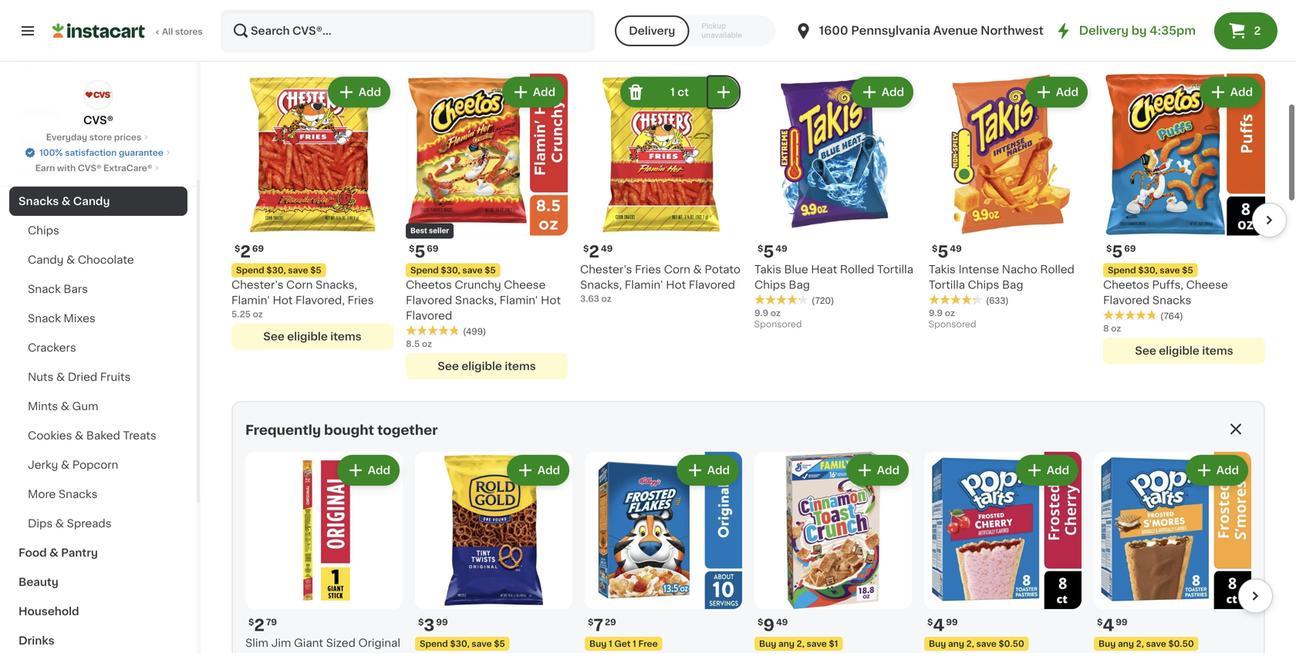 Task type: vqa. For each thing, say whether or not it's contained in the screenshot.
Chips within the THE TAKIS INTENSE NACHO ROLLED TORTILLA CHIPS BAG
yes



Task type: locate. For each thing, give the bounding box(es) containing it.
tortilla inside takis intense nacho rolled tortilla chips bag
[[929, 279, 965, 290]]

2 horizontal spatial see eligible items button
[[1103, 338, 1265, 364]]

spreads
[[67, 518, 112, 529]]

1 $ 5 49 from the left
[[758, 244, 787, 260]]

2 for slim jim giant sized original smoked snack stick
[[254, 617, 265, 634]]

0 horizontal spatial hot
[[273, 295, 293, 306]]

1 horizontal spatial fries
[[635, 264, 661, 275]]

$5 for cheetos puffs, cheese flavored snacks
[[1182, 266, 1193, 274]]

1 99 from the left
[[436, 618, 448, 627]]

69
[[252, 244, 264, 253], [427, 244, 439, 253], [1124, 244, 1136, 253]]

rolled right heat
[[840, 264, 874, 275]]

1 $0.50 from the left
[[999, 640, 1024, 648]]

snacks inside cheetos puffs, cheese flavored snacks
[[1152, 295, 1191, 306]]

49
[[601, 244, 613, 253], [776, 244, 787, 253], [950, 244, 962, 253], [776, 618, 788, 627]]

1 ct
[[670, 87, 689, 97]]

candy & chocolate
[[28, 255, 134, 265]]

1 vertical spatial snacks
[[1152, 295, 1191, 306]]

free
[[638, 640, 658, 648]]

2 $ 4 99 from the left
[[1097, 617, 1128, 634]]

delivery up remove chester's fries corn & potato snacks, flamin' hot flavored "icon"
[[629, 25, 675, 36]]

see eligible items button down (764)
[[1103, 338, 1265, 364]]

spend down best seller
[[410, 266, 439, 274]]

add button
[[329, 78, 389, 106], [504, 78, 563, 106], [852, 78, 912, 106], [1027, 78, 1086, 106], [1201, 78, 1261, 106], [339, 457, 398, 484], [508, 457, 568, 484], [678, 457, 738, 484], [848, 457, 907, 484], [1017, 457, 1077, 484], [1187, 457, 1247, 484]]

snacks
[[19, 196, 59, 207], [1152, 295, 1191, 306], [59, 489, 98, 500]]

2 inside section
[[254, 617, 265, 634]]

$5 inside product group
[[494, 640, 505, 648]]

spend up cheetos puffs, cheese flavored snacks
[[1108, 266, 1136, 274]]

chips down blue
[[755, 279, 786, 290]]

1 any from the left
[[778, 640, 795, 648]]

9.9 oz
[[755, 309, 781, 317], [929, 309, 955, 317]]

$ inside $ 2 49
[[583, 244, 589, 253]]

spend $30, save $5 for cheetos puffs, cheese flavored snacks
[[1108, 266, 1193, 274]]

0 horizontal spatial more
[[28, 489, 56, 500]]

5 up 'takis blue heat rolled tortilla chips bag'
[[763, 244, 774, 260]]

oz right 8.5
[[422, 340, 432, 348]]

2 cheetos from the left
[[1103, 279, 1149, 290]]

cheetos inside cheetos puffs, cheese flavored snacks
[[1103, 279, 1149, 290]]

buy
[[589, 640, 607, 648], [759, 640, 776, 648], [929, 640, 946, 648], [1099, 640, 1116, 648]]

0 horizontal spatial corn
[[286, 279, 313, 290]]

more
[[1226, 34, 1254, 45], [28, 489, 56, 500]]

1
[[670, 87, 675, 97], [609, 640, 612, 648], [633, 640, 636, 648]]

store
[[89, 133, 112, 142]]

$0.50
[[999, 640, 1024, 648], [1168, 640, 1194, 648]]

chips link for candy & chocolate link
[[9, 216, 187, 245]]

3 99 from the left
[[1116, 618, 1128, 627]]

snacks, inside chester's corn snacks, flamin' hot flavored, fries 5.25 oz
[[316, 279, 357, 290]]

$ 5 49 up blue
[[758, 244, 787, 260]]

satisfaction
[[65, 149, 117, 157]]

spend down $ 3 99
[[420, 640, 448, 648]]

3 69 from the left
[[1124, 244, 1136, 253]]

$ 5 69 down best
[[409, 244, 439, 260]]

2 horizontal spatial see
[[1135, 345, 1156, 356]]

0 horizontal spatial see eligible items
[[263, 331, 362, 342]]

pennsylvania
[[851, 25, 930, 36]]

see down chester's corn snacks, flamin' hot flavored, fries 5.25 oz
[[263, 331, 285, 342]]

0 horizontal spatial rolled
[[840, 264, 874, 275]]

1 horizontal spatial corn
[[664, 264, 690, 275]]

& for dried
[[56, 372, 65, 383]]

spend $30, save $5
[[236, 266, 321, 274], [410, 266, 496, 274], [1108, 266, 1193, 274], [420, 640, 505, 648]]

oz right "3.63"
[[601, 295, 612, 303]]

spend down $ 2 69
[[236, 266, 264, 274]]

0 horizontal spatial tortilla
[[877, 264, 913, 275]]

2 horizontal spatial see eligible items
[[1135, 345, 1233, 356]]

1 vertical spatial tortilla
[[929, 279, 965, 290]]

1 horizontal spatial 69
[[427, 244, 439, 253]]

oz right the 5.25
[[253, 310, 263, 318]]

& for pantry
[[49, 548, 58, 559]]

sponsored badge image
[[755, 320, 801, 329], [929, 320, 976, 329]]

spend $30, save $5 down $ 3 99
[[420, 640, 505, 648]]

smoked
[[245, 653, 290, 653]]

chester's inside chester's corn snacks, flamin' hot flavored, fries 5.25 oz
[[231, 279, 284, 290]]

product group containing 3
[[415, 452, 572, 653]]

1 bag from the left
[[789, 279, 810, 290]]

chester's down $ 2 49
[[580, 264, 632, 275]]

snacks, up flavored,
[[316, 279, 357, 290]]

section containing 2
[[224, 401, 1273, 653]]

product group
[[231, 73, 393, 350], [406, 73, 568, 379], [580, 73, 742, 305], [755, 73, 917, 333], [929, 73, 1091, 333], [1103, 73, 1265, 364], [245, 452, 403, 653], [415, 452, 572, 653], [585, 452, 742, 653], [755, 452, 912, 653], [924, 452, 1082, 653], [1094, 452, 1251, 653]]

chips link
[[231, 30, 281, 49], [9, 216, 187, 245]]

spend $30, save $5 up puffs,
[[1108, 266, 1193, 274]]

69 down best seller
[[427, 244, 439, 253]]

& right dips
[[55, 518, 64, 529]]

items for chester's corn snacks, flamin' hot flavored, fries
[[330, 331, 362, 342]]

rolled for nacho
[[1040, 264, 1075, 275]]

corn up flavored,
[[286, 279, 313, 290]]

bag for nacho
[[1002, 279, 1023, 290]]

see for cheetos crunchy cheese flavored snacks, flamin' hot flavored
[[438, 361, 459, 372]]

snack up crackers
[[28, 313, 61, 324]]

fries right flavored,
[[348, 295, 374, 306]]

1 horizontal spatial see
[[438, 361, 459, 372]]

3 any from the left
[[1118, 640, 1134, 648]]

$ 5 49 for blue
[[758, 244, 787, 260]]

best
[[410, 227, 427, 234]]

0 horizontal spatial $0.50
[[999, 640, 1024, 648]]

oz
[[601, 295, 612, 303], [771, 309, 781, 317], [945, 309, 955, 317], [253, 310, 263, 318], [1111, 324, 1121, 333], [422, 340, 432, 348]]

★★★★★
[[755, 294, 809, 305], [755, 294, 809, 305], [929, 294, 983, 305], [929, 294, 983, 305], [1103, 310, 1157, 321], [1103, 310, 1157, 321], [406, 325, 460, 336], [406, 325, 460, 336]]

see eligible items for cheetos puffs, cheese flavored snacks
[[1135, 345, 1233, 356]]

eligible down (499)
[[462, 361, 502, 372]]

0 vertical spatial see eligible items
[[263, 331, 362, 342]]

chips right stores
[[231, 31, 281, 48]]

sponsored badge image down blue
[[755, 320, 801, 329]]

0 horizontal spatial delivery
[[629, 25, 675, 36]]

3.63
[[580, 295, 599, 303]]

2 horizontal spatial 99
[[1116, 618, 1128, 627]]

bag down blue
[[789, 279, 810, 290]]

1 horizontal spatial chester's
[[580, 264, 632, 275]]

& right jerky
[[61, 460, 70, 471]]

$ 5 69 for cheetos puffs, cheese flavored snacks
[[1106, 244, 1136, 260]]

& right nuts
[[56, 372, 65, 383]]

oz right 8
[[1111, 324, 1121, 333]]

69 for chester's corn snacks, flamin' hot flavored, fries
[[252, 244, 264, 253]]

intense
[[959, 264, 999, 275]]

2 left 79 on the bottom of page
[[254, 617, 265, 634]]

1 horizontal spatial 9.9 oz
[[929, 309, 955, 317]]

chips link up the chocolate
[[9, 216, 187, 245]]

see
[[263, 331, 285, 342], [1135, 345, 1156, 356], [438, 361, 459, 372]]

section
[[224, 401, 1273, 653]]

2 up "3.63"
[[589, 244, 599, 260]]

99
[[436, 618, 448, 627], [946, 618, 958, 627], [1116, 618, 1128, 627]]

49 inside $ 2 49
[[601, 244, 613, 253]]

& for popcorn
[[61, 460, 70, 471]]

2 vertical spatial snack
[[292, 653, 325, 653]]

1 $ 5 69 from the left
[[409, 244, 439, 260]]

9.9 oz down 'takis blue heat rolled tortilla chips bag'
[[755, 309, 781, 317]]

0 horizontal spatial fries
[[348, 295, 374, 306]]

see eligible items button down flavored,
[[231, 323, 393, 350]]

cheese right puffs,
[[1186, 279, 1228, 290]]

1 4 from the left
[[933, 617, 945, 634]]

bag for heat
[[789, 279, 810, 290]]

69 inside $ 2 69
[[252, 244, 264, 253]]

5 up takis intense nacho rolled tortilla chips bag
[[938, 244, 948, 260]]

1 horizontal spatial $0.50
[[1168, 640, 1194, 648]]

0 horizontal spatial 99
[[436, 618, 448, 627]]

chester's for spend $30, save $5
[[231, 279, 284, 290]]

0 vertical spatial snack
[[28, 284, 61, 295]]

1 5 from the left
[[415, 244, 425, 260]]

nuts
[[28, 372, 54, 383]]

1 vertical spatial snack
[[28, 313, 61, 324]]

oz down 'takis blue heat rolled tortilla chips bag'
[[771, 309, 781, 317]]

0 horizontal spatial flamin'
[[231, 295, 270, 306]]

cheese right crunchy
[[504, 279, 546, 290]]

cheetos puffs, cheese flavored snacks
[[1103, 279, 1228, 306]]

see eligible items down flavored,
[[263, 331, 362, 342]]

1 rolled from the left
[[840, 264, 874, 275]]

spend inside product group
[[420, 640, 448, 648]]

2 takis from the left
[[929, 264, 956, 275]]

1 horizontal spatial cheetos
[[1103, 279, 1149, 290]]

0 horizontal spatial takis
[[755, 264, 781, 275]]

cheetos inside cheetos crunchy cheese flavored snacks, flamin' hot flavored
[[406, 279, 452, 290]]

delivery inside button
[[629, 25, 675, 36]]

0 horizontal spatial $ 5 49
[[758, 244, 787, 260]]

0 horizontal spatial items
[[330, 331, 362, 342]]

cvs® link
[[83, 80, 113, 128]]

0 horizontal spatial $ 4 99
[[927, 617, 958, 634]]

69 up chester's corn snacks, flamin' hot flavored, fries 5.25 oz
[[252, 244, 264, 253]]

eligible down (764)
[[1159, 345, 1200, 356]]

2 5 from the left
[[763, 244, 774, 260]]

0 horizontal spatial cheese
[[504, 279, 546, 290]]

2 horizontal spatial items
[[1202, 345, 1233, 356]]

2 9.9 oz from the left
[[929, 309, 955, 317]]

0 horizontal spatial chester's
[[231, 279, 284, 290]]

takis left intense
[[929, 264, 956, 275]]

nuts & dried fruits
[[28, 372, 131, 383]]

candy & chocolate link
[[9, 245, 187, 275]]

49 right 9
[[776, 618, 788, 627]]

$ 5 49 for intense
[[932, 244, 962, 260]]

chester's up the 5.25
[[231, 279, 284, 290]]

buy any 2, save $0.50
[[929, 640, 1024, 648], [1099, 640, 1194, 648]]

spend $30, save $5 up crunchy
[[410, 266, 496, 274]]

takis inside takis intense nacho rolled tortilla chips bag
[[929, 264, 956, 275]]

& inside "link"
[[56, 372, 65, 383]]

49 up chester's fries corn & potato snacks, flamin' hot flavored 3.63 oz
[[601, 244, 613, 253]]

rolled for heat
[[840, 264, 874, 275]]

eligible for cheetos puffs, cheese flavored snacks
[[1159, 345, 1200, 356]]

tortilla down intense
[[929, 279, 965, 290]]

chester's inside chester's fries corn & potato snacks, flamin' hot flavored 3.63 oz
[[580, 264, 632, 275]]

flavored,
[[296, 295, 345, 306]]

oz inside chester's fries corn & potato snacks, flamin' hot flavored 3.63 oz
[[601, 295, 612, 303]]

items for cheetos puffs, cheese flavored snacks
[[1202, 345, 1233, 356]]

mints
[[28, 401, 58, 412]]

49 for chester's fries corn & potato snacks, flamin' hot flavored
[[601, 244, 613, 253]]

candy up the snack bars
[[28, 255, 64, 265]]

1600 pennsylvania avenue northwest button
[[794, 9, 1044, 52]]

9.9 oz for takis intense nacho rolled tortilla chips bag
[[929, 309, 955, 317]]

snack for snack bars
[[28, 284, 61, 295]]

snacks, up "3.63"
[[580, 279, 622, 290]]

2 99 from the left
[[946, 618, 958, 627]]

$30,
[[266, 266, 286, 274], [441, 266, 460, 274], [1138, 266, 1158, 274], [450, 640, 470, 648]]

2
[[1254, 25, 1261, 36], [240, 244, 251, 260], [589, 244, 599, 260], [254, 617, 265, 634]]

0 horizontal spatial buy any 2, save $0.50
[[929, 640, 1024, 648]]

0 horizontal spatial snacks,
[[316, 279, 357, 290]]

rolled inside takis intense nacho rolled tortilla chips bag
[[1040, 264, 1075, 275]]

49 up blue
[[776, 244, 787, 253]]

69 up cheetos puffs, cheese flavored snacks
[[1124, 244, 1136, 253]]

4 buy from the left
[[1099, 640, 1116, 648]]

original
[[358, 638, 400, 649]]

& right aid
[[67, 167, 76, 177]]

2 for chester's fries corn & potato snacks, flamin' hot flavored
[[589, 244, 599, 260]]

cvs® up the everyday store prices link
[[83, 115, 113, 126]]

1 horizontal spatial 4
[[1103, 617, 1114, 634]]

2 vertical spatial snacks
[[59, 489, 98, 500]]

0 horizontal spatial 1
[[609, 640, 612, 648]]

flamin'
[[625, 279, 663, 290], [231, 295, 270, 306], [500, 295, 538, 306]]

1 cheese from the left
[[504, 279, 546, 290]]

2 up the 5.25
[[240, 244, 251, 260]]

0 horizontal spatial 9.9 oz
[[755, 309, 781, 317]]

puffs,
[[1152, 279, 1184, 290]]

3 2, from the left
[[1136, 640, 1144, 648]]

$5 for chester's corn snacks, flamin' hot flavored, fries
[[310, 266, 321, 274]]

2 vertical spatial see
[[438, 361, 459, 372]]

hot inside chester's fries corn & potato snacks, flamin' hot flavored 3.63 oz
[[666, 279, 686, 290]]

cheetos left puffs,
[[1103, 279, 1149, 290]]

spend for cheetos puffs, cheese flavored snacks
[[1108, 266, 1136, 274]]

2 cheese from the left
[[1186, 279, 1228, 290]]

oz down takis intense nacho rolled tortilla chips bag
[[945, 309, 955, 317]]

snack inside "link"
[[28, 284, 61, 295]]

1 horizontal spatial see eligible items
[[438, 361, 536, 372]]

49 for takis blue heat rolled tortilla chips bag
[[776, 244, 787, 253]]

79
[[266, 618, 277, 627]]

snacks down first
[[19, 196, 59, 207]]

& right food on the left of the page
[[49, 548, 58, 559]]

slim jim giant sized original smoked snack stick
[[245, 638, 400, 653]]

bag down "nacho"
[[1002, 279, 1023, 290]]

49 for buy any 2, save $1
[[776, 618, 788, 627]]

0 vertical spatial chester's
[[580, 264, 632, 275]]

first aid & safety
[[19, 167, 115, 177]]

2 9.9 from the left
[[929, 309, 943, 317]]

takis blue heat rolled tortilla chips bag
[[755, 264, 913, 290]]

& inside chester's fries corn & potato snacks, flamin' hot flavored 3.63 oz
[[693, 264, 702, 275]]

1 sponsored badge image from the left
[[755, 320, 801, 329]]

0 vertical spatial items
[[330, 331, 362, 342]]

flavored inside chester's fries corn & potato snacks, flamin' hot flavored 3.63 oz
[[689, 279, 735, 290]]

0 vertical spatial tortilla
[[877, 264, 913, 275]]

1 horizontal spatial buy any 2, save $0.50
[[1099, 640, 1194, 648]]

0 vertical spatial chips link
[[231, 30, 281, 49]]

& for gum
[[61, 401, 69, 412]]

blue
[[784, 264, 808, 275]]

chester's corn snacks, flamin' hot flavored, fries 5.25 oz
[[231, 279, 374, 318]]

jim
[[271, 638, 291, 649]]

0 horizontal spatial bag
[[789, 279, 810, 290]]

1 vertical spatial more
[[28, 489, 56, 500]]

see eligible items button for cheetos crunchy cheese flavored snacks, flamin' hot flavored
[[406, 353, 568, 379]]

sponsored badge image down intense
[[929, 320, 976, 329]]

see eligible items button for cheetos puffs, cheese flavored snacks
[[1103, 338, 1265, 364]]

$ inside $ 3 99
[[418, 618, 424, 627]]

snacks down the jerky & popcorn
[[59, 489, 98, 500]]

& left the baked
[[75, 431, 84, 441]]

1 horizontal spatial $ 5 69
[[1106, 244, 1136, 260]]

0 horizontal spatial see eligible items button
[[231, 323, 393, 350]]

2 right view
[[1254, 25, 1261, 36]]

1 vertical spatial fries
[[348, 295, 374, 306]]

0 horizontal spatial chips link
[[9, 216, 187, 245]]

cvs® logo image
[[84, 80, 113, 110]]

oz for cheetos puffs, cheese flavored snacks
[[1111, 324, 1121, 333]]

cvs® down satisfaction
[[78, 164, 101, 172]]

2 horizontal spatial any
[[1118, 640, 1134, 648]]

1 2, from the left
[[797, 640, 805, 648]]

see down cheetos puffs, cheese flavored snacks
[[1135, 345, 1156, 356]]

more right view
[[1226, 34, 1254, 45]]

1 horizontal spatial 9.9
[[929, 309, 943, 317]]

more down jerky
[[28, 489, 56, 500]]

eligible for chester's corn snacks, flamin' hot flavored, fries
[[287, 331, 328, 342]]

chips inside 'takis blue heat rolled tortilla chips bag'
[[755, 279, 786, 290]]

chips link for "view more" link
[[231, 30, 281, 49]]

1 9.9 oz from the left
[[755, 309, 781, 317]]

1 buy from the left
[[589, 640, 607, 648]]

0 vertical spatial corn
[[664, 264, 690, 275]]

2 2, from the left
[[966, 640, 974, 648]]

bag inside takis intense nacho rolled tortilla chips bag
[[1002, 279, 1023, 290]]

1 right get
[[633, 640, 636, 648]]

2 $ 5 49 from the left
[[932, 244, 962, 260]]

spend $30, save $5 for chester's corn snacks, flamin' hot flavored, fries
[[236, 266, 321, 274]]

$30, for cheetos crunchy cheese flavored snacks, flamin' hot flavored
[[441, 266, 460, 274]]

holiday link
[[9, 99, 187, 128]]

& left potato
[[693, 264, 702, 275]]

cookies
[[28, 431, 72, 441]]

see down cheetos crunchy cheese flavored snacks, flamin' hot flavored
[[438, 361, 459, 372]]

tortilla inside 'takis blue heat rolled tortilla chips bag'
[[877, 264, 913, 275]]

9.9 for takis blue heat rolled tortilla chips bag
[[755, 309, 769, 317]]

2 69 from the left
[[427, 244, 439, 253]]

1 horizontal spatial tortilla
[[929, 279, 965, 290]]

items
[[330, 331, 362, 342], [1202, 345, 1233, 356], [505, 361, 536, 372]]

0 horizontal spatial 4
[[933, 617, 945, 634]]

snack left "bars"
[[28, 284, 61, 295]]

bag inside 'takis blue heat rolled tortilla chips bag'
[[789, 279, 810, 290]]

$ 5 49 up intense
[[932, 244, 962, 260]]

& down first aid & safety
[[61, 196, 71, 207]]

2 vertical spatial eligible
[[462, 361, 502, 372]]

$ 5 49
[[758, 244, 787, 260], [932, 244, 962, 260]]

snack down giant at left
[[292, 653, 325, 653]]

5 up cheetos puffs, cheese flavored snacks
[[1112, 244, 1123, 260]]

remove chester's fries corn & potato snacks, flamin' hot flavored image
[[626, 83, 645, 101]]

1 vertical spatial eligible
[[1159, 345, 1200, 356]]

see eligible items button down (499)
[[406, 353, 568, 379]]

0 vertical spatial more
[[1226, 34, 1254, 45]]

earn with cvs® extracare® link
[[35, 162, 161, 174]]

delivery for delivery
[[629, 25, 675, 36]]

drinks
[[19, 636, 54, 647]]

cheetos left crunchy
[[406, 279, 452, 290]]

0 horizontal spatial eligible
[[287, 331, 328, 342]]

& for chocolate
[[66, 255, 75, 265]]

0 horizontal spatial 9.9
[[755, 309, 769, 317]]

9.9 oz down takis intense nacho rolled tortilla chips bag
[[929, 309, 955, 317]]

2 rolled from the left
[[1040, 264, 1075, 275]]

mixes
[[64, 313, 95, 324]]

tortilla right heat
[[877, 264, 913, 275]]

1 cheetos from the left
[[406, 279, 452, 290]]

0 vertical spatial fries
[[635, 264, 661, 275]]

2 horizontal spatial snacks,
[[580, 279, 622, 290]]

& left gum
[[61, 401, 69, 412]]

1 takis from the left
[[755, 264, 781, 275]]

49 for takis intense nacho rolled tortilla chips bag
[[950, 244, 962, 253]]

cheetos crunchy cheese flavored snacks, flamin' hot flavored
[[406, 279, 561, 321]]

2 vertical spatial items
[[505, 361, 536, 372]]

rolled inside 'takis blue heat rolled tortilla chips bag'
[[840, 264, 874, 275]]

0 horizontal spatial 69
[[252, 244, 264, 253]]

$30, for cheetos puffs, cheese flavored snacks
[[1138, 266, 1158, 274]]

99 inside $ 3 99
[[436, 618, 448, 627]]

1 9.9 from the left
[[755, 309, 769, 317]]

delivery by 4:35pm link
[[1054, 22, 1196, 40]]

69 for cheetos crunchy cheese flavored snacks, flamin' hot flavored
[[427, 244, 439, 253]]

None search field
[[221, 9, 595, 52]]

49 up intense
[[950, 244, 962, 253]]

$
[[235, 244, 240, 253], [409, 244, 415, 253], [583, 244, 589, 253], [758, 244, 763, 253], [932, 244, 938, 253], [1106, 244, 1112, 253], [248, 618, 254, 627], [418, 618, 424, 627], [588, 618, 594, 627], [758, 618, 763, 627], [927, 618, 933, 627], [1097, 618, 1103, 627]]

2 4 from the left
[[1103, 617, 1114, 634]]

chester's
[[580, 264, 632, 275], [231, 279, 284, 290]]

snack mixes
[[28, 313, 95, 324]]

2 for spend $30, save $5
[[240, 244, 251, 260]]

candy down "safety"
[[73, 196, 110, 207]]

see eligible items down (499)
[[438, 361, 536, 372]]

product group containing 9
[[755, 452, 912, 653]]

dried
[[68, 372, 97, 383]]

northwest
[[981, 25, 1044, 36]]

save
[[288, 266, 308, 274], [462, 266, 483, 274], [1160, 266, 1180, 274], [472, 640, 492, 648], [807, 640, 827, 648], [976, 640, 997, 648], [1146, 640, 1166, 648]]

takis inside 'takis blue heat rolled tortilla chips bag'
[[755, 264, 781, 275]]

1 horizontal spatial cheese
[[1186, 279, 1228, 290]]

5 down best
[[415, 244, 425, 260]]

giant
[[294, 638, 323, 649]]

fries left potato
[[635, 264, 661, 275]]

1 left get
[[609, 640, 612, 648]]

0 horizontal spatial sponsored badge image
[[755, 320, 801, 329]]

2 vertical spatial see eligible items
[[438, 361, 536, 372]]

snack bars
[[28, 284, 88, 295]]

1 horizontal spatial sponsored badge image
[[929, 320, 976, 329]]

8
[[1103, 324, 1109, 333]]

2 horizontal spatial 69
[[1124, 244, 1136, 253]]

0 vertical spatial see
[[263, 331, 285, 342]]

2 horizontal spatial hot
[[666, 279, 686, 290]]

item carousel region
[[210, 67, 1287, 389], [224, 446, 1273, 653]]

1 vertical spatial chester's
[[231, 279, 284, 290]]

extracare®
[[103, 164, 152, 172]]

delivery left by
[[1079, 25, 1129, 36]]

0 vertical spatial eligible
[[287, 331, 328, 342]]

fries inside chester's corn snacks, flamin' hot flavored, fries 5.25 oz
[[348, 295, 374, 306]]

Search field
[[222, 11, 593, 51]]

1 vertical spatial corn
[[286, 279, 313, 290]]

2 horizontal spatial flamin'
[[625, 279, 663, 290]]

corn
[[664, 264, 690, 275], [286, 279, 313, 290]]

$30, inside product group
[[450, 640, 470, 648]]

1 horizontal spatial items
[[505, 361, 536, 372]]

1 horizontal spatial $ 4 99
[[1097, 617, 1128, 634]]

corn left potato
[[664, 264, 690, 275]]

1 horizontal spatial hot
[[541, 295, 561, 306]]

cheese inside cheetos crunchy cheese flavored snacks, flamin' hot flavored
[[504, 279, 546, 290]]

100% satisfaction guarantee
[[39, 149, 163, 157]]

1 horizontal spatial any
[[948, 640, 964, 648]]

1 horizontal spatial see eligible items button
[[406, 353, 568, 379]]

2 $ 5 69 from the left
[[1106, 244, 1136, 260]]

sponsored badge image for takis intense nacho rolled tortilla chips bag
[[929, 320, 976, 329]]

1 horizontal spatial 99
[[946, 618, 958, 627]]

0 vertical spatial snacks
[[19, 196, 59, 207]]

chips link right stores
[[231, 30, 281, 49]]

snacks, down crunchy
[[455, 295, 497, 306]]

frequently bought together
[[245, 424, 438, 437]]

2 sponsored badge image from the left
[[929, 320, 976, 329]]

dips & spreads link
[[9, 509, 187, 539]]

1 horizontal spatial chips link
[[231, 30, 281, 49]]

2 bag from the left
[[1002, 279, 1023, 290]]

& up "bars"
[[66, 255, 75, 265]]

1 horizontal spatial more
[[1226, 34, 1254, 45]]

rolled right "nacho"
[[1040, 264, 1075, 275]]

1 vertical spatial candy
[[28, 255, 64, 265]]

0 horizontal spatial 2,
[[797, 640, 805, 648]]

1 horizontal spatial bag
[[1002, 279, 1023, 290]]

items for cheetos crunchy cheese flavored snacks, flamin' hot flavored
[[505, 361, 536, 372]]

cheese inside cheetos puffs, cheese flavored snacks
[[1186, 279, 1228, 290]]

$ 3 99
[[418, 617, 448, 634]]

snack
[[28, 284, 61, 295], [28, 313, 61, 324], [292, 653, 325, 653]]

0 horizontal spatial cheetos
[[406, 279, 452, 290]]

9.9 oz for takis blue heat rolled tortilla chips bag
[[755, 309, 781, 317]]

household link
[[9, 597, 187, 626]]

see eligible items down (764)
[[1135, 345, 1233, 356]]

69 for cheetos puffs, cheese flavored snacks
[[1124, 244, 1136, 253]]

cheese for crunchy
[[504, 279, 546, 290]]

$ 5 69 up cheetos puffs, cheese flavored snacks
[[1106, 244, 1136, 260]]

snacks up (764)
[[1152, 295, 1191, 306]]

spend $30, save $5 down $ 2 69
[[236, 266, 321, 274]]

49 inside $ 9 49
[[776, 618, 788, 627]]

chips down intense
[[968, 279, 999, 290]]

1 69 from the left
[[252, 244, 264, 253]]

snack inside slim jim giant sized original smoked snack stick
[[292, 653, 325, 653]]

0 horizontal spatial see
[[263, 331, 285, 342]]



Task type: describe. For each thing, give the bounding box(es) containing it.
corn inside chester's fries corn & potato snacks, flamin' hot flavored 3.63 oz
[[664, 264, 690, 275]]

tortilla for takis blue heat rolled tortilla chips bag
[[877, 264, 913, 275]]

0 vertical spatial item carousel region
[[210, 67, 1287, 389]]

$ inside $ 9 49
[[758, 618, 763, 627]]

2 $0.50 from the left
[[1168, 640, 1194, 648]]

stores
[[175, 27, 203, 36]]

1 horizontal spatial candy
[[73, 196, 110, 207]]

delivery button
[[615, 15, 689, 46]]

dips
[[28, 518, 53, 529]]

flavored inside cheetos puffs, cheese flavored snacks
[[1103, 295, 1150, 306]]

snacks & candy link
[[9, 187, 187, 216]]

dips & spreads
[[28, 518, 112, 529]]

mints & gum link
[[9, 392, 187, 421]]

snacks, inside chester's fries corn & potato snacks, flamin' hot flavored 3.63 oz
[[580, 279, 622, 290]]

1 vertical spatial item carousel region
[[224, 446, 1273, 653]]

& for baked
[[75, 431, 84, 441]]

$1
[[829, 640, 838, 648]]

8 oz
[[1103, 324, 1121, 333]]

3 buy from the left
[[929, 640, 946, 648]]

$30, for chester's corn snacks, flamin' hot flavored, fries
[[266, 266, 286, 274]]

flamin' inside chester's fries corn & potato snacks, flamin' hot flavored 3.63 oz
[[625, 279, 663, 290]]

cookies & baked treats
[[28, 431, 156, 441]]

service type group
[[615, 15, 776, 46]]

(499)
[[463, 327, 486, 336]]

medicine
[[19, 137, 70, 148]]

oz for takis intense nacho rolled tortilla chips bag
[[945, 309, 955, 317]]

increment quantity of chester's fries corn & potato snacks, flamin' hot flavored image
[[714, 83, 733, 101]]

$ 2 49
[[583, 244, 613, 260]]

takis for takis intense nacho rolled tortilla chips bag
[[929, 264, 956, 275]]

bought
[[324, 424, 374, 437]]

pantry
[[61, 548, 98, 559]]

snack for snack mixes
[[28, 313, 61, 324]]

hot inside cheetos crunchy cheese flavored snacks, flamin' hot flavored
[[541, 295, 561, 306]]

1 $ 4 99 from the left
[[927, 617, 958, 634]]

4 5 from the left
[[1112, 244, 1123, 260]]

$ 9 49
[[758, 617, 788, 634]]

2 inside button
[[1254, 25, 1261, 36]]

1 buy any 2, save $0.50 from the left
[[929, 640, 1024, 648]]

spend $30, save $5 for cheetos crunchy cheese flavored snacks, flamin' hot flavored
[[410, 266, 496, 274]]

spend for chester's corn snacks, flamin' hot flavored, fries
[[236, 266, 264, 274]]

cheetos for cheetos puffs, cheese flavored snacks
[[1103, 279, 1149, 290]]

see for cheetos puffs, cheese flavored snacks
[[1135, 345, 1156, 356]]

2 horizontal spatial 1
[[670, 87, 675, 97]]

snack mixes link
[[9, 304, 187, 333]]

delivery for delivery by 4:35pm
[[1079, 25, 1129, 36]]

& for candy
[[61, 196, 71, 207]]

slim
[[245, 638, 268, 649]]

all
[[162, 27, 173, 36]]

product group containing 7
[[585, 452, 742, 653]]

nuts & dried fruits link
[[9, 363, 187, 392]]

$ inside $ 2 69
[[235, 244, 240, 253]]

$ 2 79
[[248, 617, 277, 634]]

beauty
[[19, 577, 58, 588]]

takis intense nacho rolled tortilla chips bag
[[929, 264, 1075, 290]]

flamin' inside chester's corn snacks, flamin' hot flavored, fries 5.25 oz
[[231, 295, 270, 306]]

potato
[[705, 264, 741, 275]]

food
[[19, 548, 47, 559]]

$ inside $ 2 79
[[248, 618, 254, 627]]

heat
[[811, 264, 837, 275]]

nacho
[[1002, 264, 1037, 275]]

more inside 'link'
[[28, 489, 56, 500]]

(720)
[[812, 296, 834, 305]]

see for chester's corn snacks, flamin' hot flavored, fries
[[263, 331, 285, 342]]

4:35pm
[[1150, 25, 1196, 36]]

spend $30, save $5 inside product group
[[420, 640, 505, 648]]

fruits
[[100, 372, 131, 383]]

everyday store prices
[[46, 133, 141, 142]]

chester's for 2
[[580, 264, 632, 275]]

stick
[[328, 653, 355, 653]]

lists
[[43, 53, 70, 64]]

more snacks link
[[9, 480, 187, 509]]

jerky & popcorn link
[[9, 451, 187, 480]]

everyday store prices link
[[46, 131, 151, 144]]

3
[[424, 617, 435, 634]]

oz for cheetos crunchy cheese flavored snacks, flamin' hot flavored
[[422, 340, 432, 348]]

$ 5 69 for cheetos crunchy cheese flavored snacks, flamin' hot flavored
[[409, 244, 439, 260]]

1 vertical spatial cvs®
[[78, 164, 101, 172]]

2, inside product group
[[797, 640, 805, 648]]

2 buy from the left
[[759, 640, 776, 648]]

$ inside $ 7 29
[[588, 618, 594, 627]]

frequently
[[245, 424, 321, 437]]

crunchy
[[455, 279, 501, 290]]

snack bars link
[[9, 275, 187, 304]]

flamin' inside cheetos crunchy cheese flavored snacks, flamin' hot flavored
[[500, 295, 538, 306]]

$ 7 29
[[588, 617, 616, 634]]

see eligible items button for chester's corn snacks, flamin' hot flavored, fries
[[231, 323, 393, 350]]

holiday
[[19, 108, 62, 119]]

crackers
[[28, 343, 76, 353]]

cheetos for cheetos crunchy cheese flavored snacks, flamin' hot flavored
[[406, 279, 452, 290]]

baked
[[86, 431, 120, 441]]

together
[[377, 424, 438, 437]]

snacks inside more snacks 'link'
[[59, 489, 98, 500]]

see eligible items for cheetos crunchy cheese flavored snacks, flamin' hot flavored
[[438, 361, 536, 372]]

avenue
[[933, 25, 978, 36]]

3 5 from the left
[[938, 244, 948, 260]]

prices
[[114, 133, 141, 142]]

first
[[19, 167, 43, 177]]

9
[[763, 617, 775, 634]]

buy 1 get 1 free
[[589, 640, 658, 648]]

2 buy any 2, save $0.50 from the left
[[1099, 640, 1194, 648]]

all stores link
[[52, 9, 204, 52]]

treats
[[123, 431, 156, 441]]

& for spreads
[[55, 518, 64, 529]]

oz inside chester's corn snacks, flamin' hot flavored, fries 5.25 oz
[[253, 310, 263, 318]]

more snacks
[[28, 489, 98, 500]]

view more link
[[1196, 32, 1265, 47]]

snacks inside snacks & candy link
[[19, 196, 59, 207]]

jerky & popcorn
[[28, 460, 118, 471]]

instacart logo image
[[52, 22, 145, 40]]

snacks & candy
[[19, 196, 110, 207]]

oz for takis blue heat rolled tortilla chips bag
[[771, 309, 781, 317]]

100% satisfaction guarantee button
[[24, 144, 173, 159]]

buy any 2, save $1
[[759, 640, 838, 648]]

sized
[[326, 638, 356, 649]]

(764)
[[1160, 312, 1183, 320]]

view
[[1196, 34, 1223, 45]]

lists link
[[9, 43, 187, 74]]

cheese for puffs,
[[1186, 279, 1228, 290]]

9.9 for takis intense nacho rolled tortilla chips bag
[[929, 309, 943, 317]]

guarantee
[[119, 149, 163, 157]]

sponsored badge image for takis blue heat rolled tortilla chips bag
[[755, 320, 801, 329]]

corn inside chester's corn snacks, flamin' hot flavored, fries 5.25 oz
[[286, 279, 313, 290]]

tortilla for takis intense nacho rolled tortilla chips bag
[[929, 279, 965, 290]]

takis for takis blue heat rolled tortilla chips bag
[[755, 264, 781, 275]]

chips inside takis intense nacho rolled tortilla chips bag
[[968, 279, 999, 290]]

0 vertical spatial cvs®
[[83, 115, 113, 126]]

7
[[594, 617, 603, 634]]

fries inside chester's fries corn & potato snacks, flamin' hot flavored 3.63 oz
[[635, 264, 661, 275]]

chester's fries corn & potato snacks, flamin' hot flavored 3.63 oz
[[580, 264, 741, 303]]

get
[[614, 640, 631, 648]]

medicine link
[[9, 128, 187, 157]]

2 any from the left
[[948, 640, 964, 648]]

snacks, inside cheetos crunchy cheese flavored snacks, flamin' hot flavored
[[455, 295, 497, 306]]

hot inside chester's corn snacks, flamin' hot flavored, fries 5.25 oz
[[273, 295, 293, 306]]

5.25
[[231, 310, 251, 318]]

1 horizontal spatial 1
[[633, 640, 636, 648]]

with
[[57, 164, 76, 172]]

$5 for cheetos crunchy cheese flavored snacks, flamin' hot flavored
[[485, 266, 496, 274]]

chips down snacks & candy
[[28, 225, 59, 236]]

seller
[[429, 227, 449, 234]]

beauty link
[[9, 568, 187, 597]]

popcorn
[[72, 460, 118, 471]]

spend for cheetos crunchy cheese flavored snacks, flamin' hot flavored
[[410, 266, 439, 274]]

ct
[[678, 87, 689, 97]]

eligible for cheetos crunchy cheese flavored snacks, flamin' hot flavored
[[462, 361, 502, 372]]

see eligible items for chester's corn snacks, flamin' hot flavored, fries
[[263, 331, 362, 342]]

1600 pennsylvania avenue northwest
[[819, 25, 1044, 36]]

by
[[1132, 25, 1147, 36]]

29
[[605, 618, 616, 627]]

safety
[[79, 167, 115, 177]]

bars
[[64, 284, 88, 295]]

view more
[[1196, 34, 1254, 45]]



